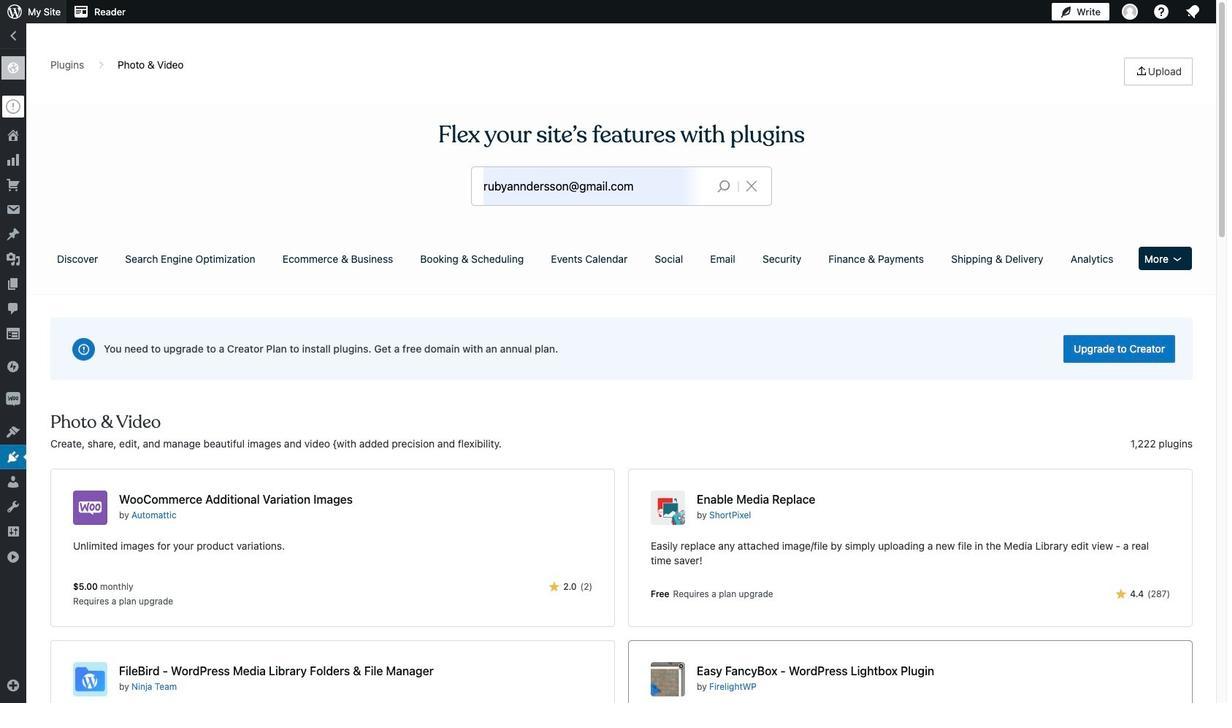 Task type: locate. For each thing, give the bounding box(es) containing it.
img image
[[6, 360, 20, 374], [6, 392, 20, 407]]

manage your notifications image
[[1184, 3, 1202, 20]]

2 img image from the top
[[6, 392, 20, 407]]

plugin icon image
[[73, 491, 107, 525], [651, 491, 685, 525], [73, 663, 107, 697], [651, 663, 685, 697]]

my profile image
[[1122, 4, 1138, 20]]

1 vertical spatial img image
[[6, 392, 20, 407]]

help image
[[1153, 3, 1171, 20]]

1 img image from the top
[[6, 360, 20, 374]]

None search field
[[472, 167, 772, 205]]

0 vertical spatial img image
[[6, 360, 20, 374]]

main content
[[45, 58, 1198, 704]]



Task type: vqa. For each thing, say whether or not it's contained in the screenshot.
CLOSE SEARCH image
yes



Task type: describe. For each thing, give the bounding box(es) containing it.
Search search field
[[484, 167, 706, 205]]

open search image
[[706, 176, 743, 197]]

close search image
[[734, 178, 770, 195]]



